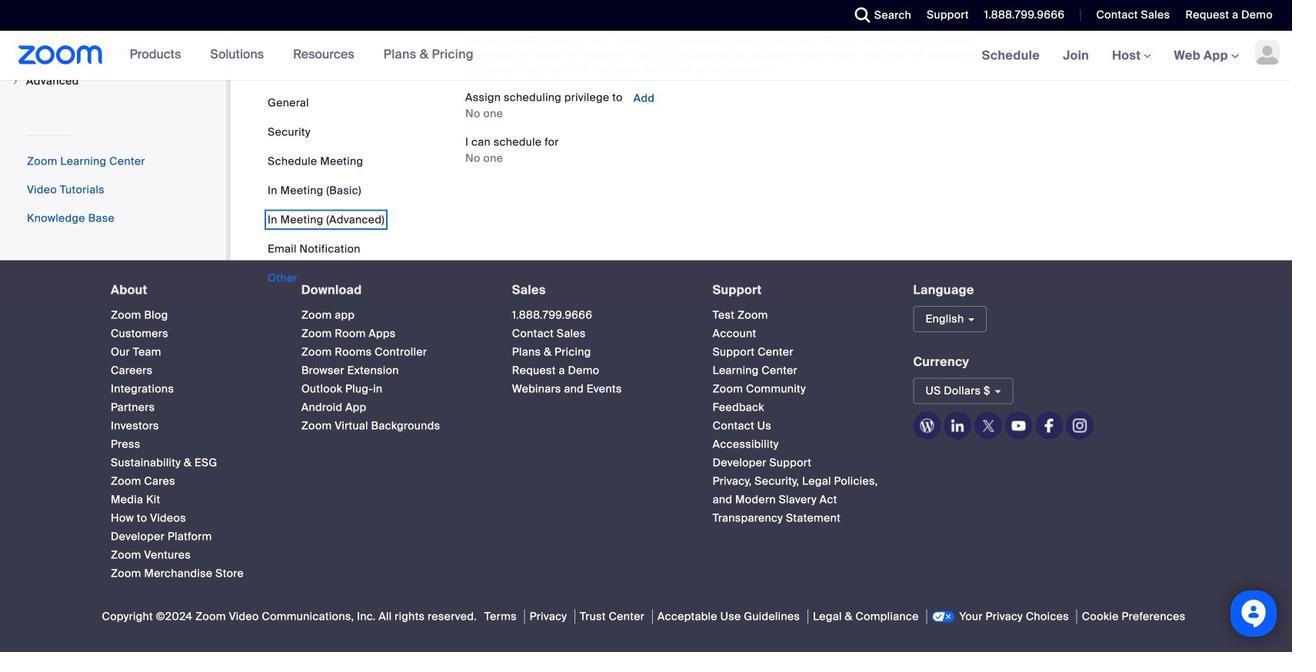 Task type: vqa. For each thing, say whether or not it's contained in the screenshot.
banner
yes



Task type: locate. For each thing, give the bounding box(es) containing it.
right image
[[11, 77, 20, 86]]

banner
[[0, 31, 1292, 81]]

menu item
[[0, 67, 226, 96]]

profile picture image
[[1255, 40, 1280, 65]]

heading
[[111, 283, 274, 297], [301, 283, 484, 297], [512, 283, 685, 297], [713, 283, 886, 297]]

meetings navigation
[[971, 31, 1292, 81]]

zoom logo image
[[18, 45, 103, 65]]

menu bar
[[268, 95, 385, 286]]

3 heading from the left
[[512, 283, 685, 297]]

admin menu menu
[[0, 0, 226, 97]]



Task type: describe. For each thing, give the bounding box(es) containing it.
1 heading from the left
[[111, 283, 274, 297]]

4 heading from the left
[[713, 283, 886, 297]]

2 heading from the left
[[301, 283, 484, 297]]

product information navigation
[[118, 31, 485, 80]]



